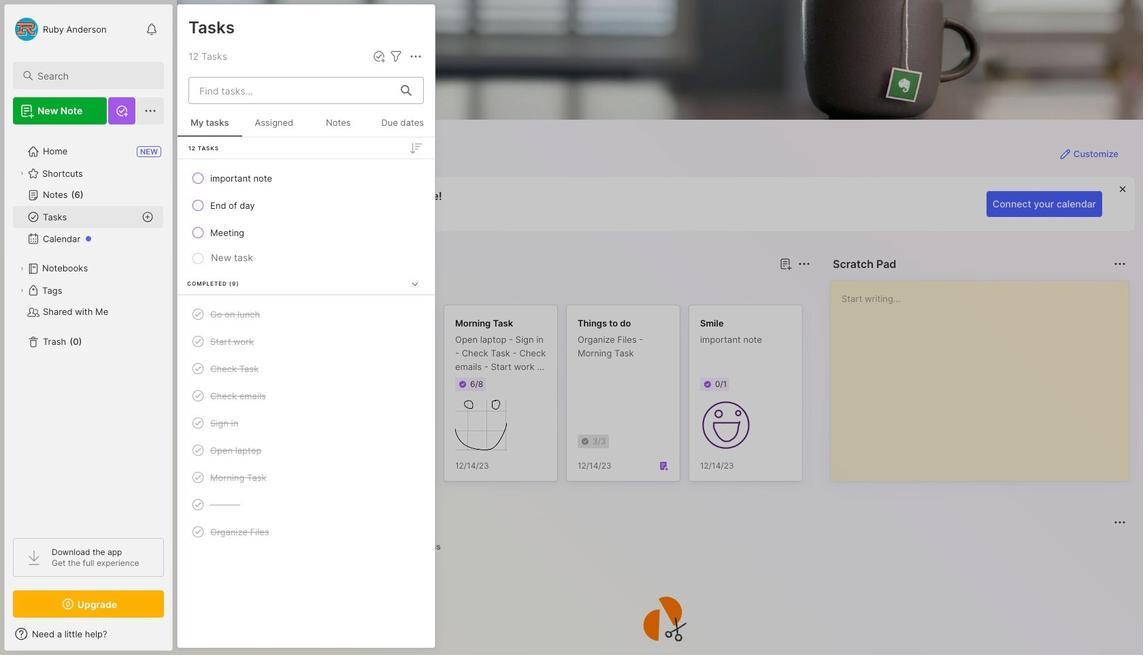 Task type: locate. For each thing, give the bounding box(es) containing it.
More actions and view options field
[[404, 48, 424, 65]]

row
[[183, 166, 429, 191], [183, 193, 429, 218], [183, 220, 429, 245], [183, 302, 429, 327], [183, 329, 429, 354], [183, 357, 429, 381], [183, 384, 429, 408], [183, 411, 429, 436], [183, 438, 429, 463], [183, 465, 429, 490], [183, 493, 429, 517], [183, 520, 429, 544]]

1 vertical spatial tab list
[[201, 539, 1124, 555]]

Sort options field
[[408, 140, 424, 156]]

check task 2 cell
[[210, 362, 259, 376]]

6 row from the top
[[183, 357, 429, 381]]

tab
[[201, 280, 241, 297], [247, 280, 302, 297], [368, 539, 404, 555], [409, 539, 447, 555]]

0 vertical spatial tab list
[[201, 280, 808, 297]]

2 row from the top
[[183, 193, 429, 218]]

morning task 6 cell
[[210, 471, 267, 485]]

0 horizontal spatial thumbnail image
[[455, 399, 507, 451]]

3 row from the top
[[183, 220, 429, 245]]

tab list
[[201, 280, 808, 297], [201, 539, 1124, 555]]

None search field
[[37, 67, 152, 84]]

sort options image
[[408, 140, 424, 156]]

end of day 1 cell
[[210, 199, 255, 212]]

1 tab list from the top
[[201, 280, 808, 297]]

tree
[[5, 133, 172, 526]]

expand tags image
[[18, 287, 26, 295]]

1 horizontal spatial thumbnail image
[[700, 399, 752, 451]]

WHAT'S NEW field
[[5, 623, 172, 645]]

4 row from the top
[[183, 302, 429, 327]]

check emails 3 cell
[[210, 389, 266, 403]]

row group
[[178, 137, 435, 556], [199, 305, 1056, 490]]

9 row from the top
[[183, 438, 429, 463]]

thumbnail image
[[455, 399, 507, 451], [700, 399, 752, 451]]

Search text field
[[37, 69, 152, 82]]

2 thumbnail image from the left
[[700, 399, 752, 451]]

Find tasks… text field
[[191, 79, 393, 102]]

8 row from the top
[[183, 411, 429, 436]]



Task type: describe. For each thing, give the bounding box(es) containing it.
10 row from the top
[[183, 465, 429, 490]]

new task image
[[372, 50, 386, 63]]

filter tasks image
[[388, 48, 404, 65]]

organize files 8 cell
[[210, 525, 269, 539]]

Account field
[[13, 16, 107, 43]]

expand notebooks image
[[18, 265, 26, 273]]

1 thumbnail image from the left
[[455, 399, 507, 451]]

7 cell
[[210, 498, 240, 512]]

meeting 2 cell
[[210, 226, 244, 240]]

none search field inside main element
[[37, 67, 152, 84]]

2 tab list from the top
[[201, 539, 1124, 555]]

collapse 01_completed image
[[408, 277, 422, 291]]

click to collapse image
[[172, 630, 182, 647]]

sign in 4 cell
[[210, 416, 238, 430]]

more actions and view options image
[[408, 48, 424, 65]]

start work 1 cell
[[210, 335, 254, 348]]

open laptop 5 cell
[[210, 444, 262, 457]]

7 row from the top
[[183, 384, 429, 408]]

go on lunch 0 cell
[[210, 308, 260, 321]]

5 row from the top
[[183, 329, 429, 354]]

important note 0 cell
[[210, 171, 272, 185]]

main element
[[0, 0, 177, 655]]

Filter tasks field
[[388, 48, 404, 65]]

1 row from the top
[[183, 166, 429, 191]]

Start writing… text field
[[842, 281, 1128, 470]]

12 row from the top
[[183, 520, 429, 544]]

11 row from the top
[[183, 493, 429, 517]]

tree inside main element
[[5, 133, 172, 526]]



Task type: vqa. For each thing, say whether or not it's contained in the screenshot.
search box inside 'Main' element
no



